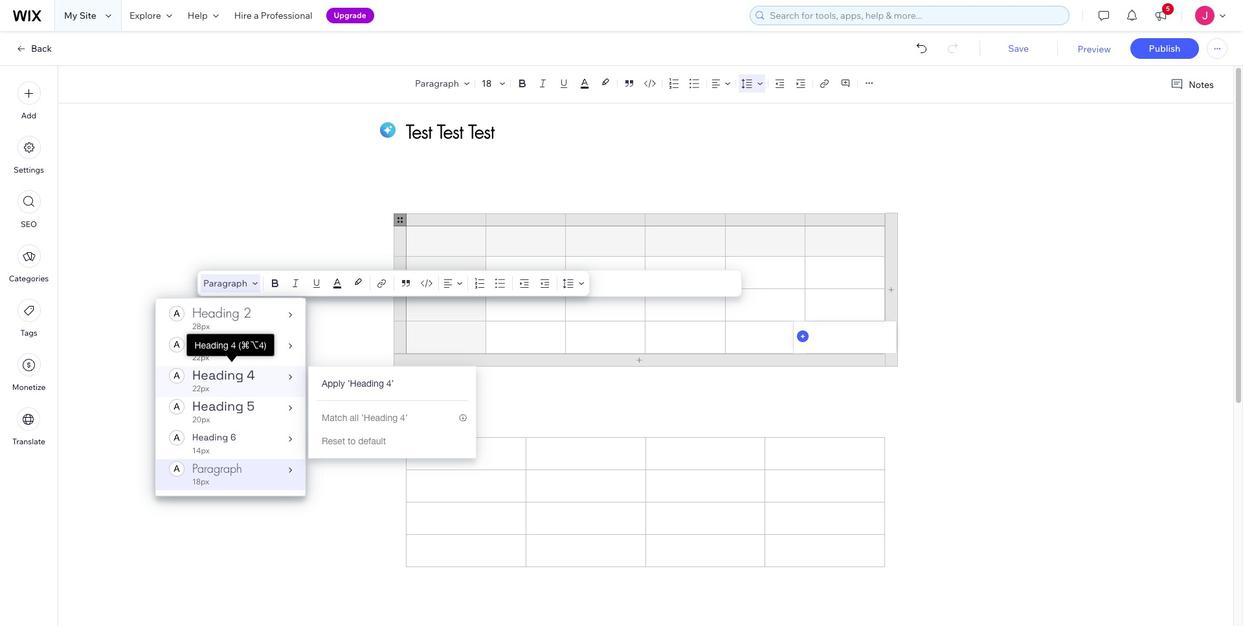 Task type: vqa. For each thing, say whether or not it's contained in the screenshot.
first 'alert' from the bottom of the page
no



Task type: locate. For each thing, give the bounding box(es) containing it.
22px up the "heading 4"
[[192, 353, 209, 363]]

2 group image from the top
[[169, 430, 185, 446]]

1 vertical spatial paragraph
[[203, 278, 247, 290]]

translate
[[12, 437, 45, 447]]

22px up heading 5
[[192, 384, 209, 394]]

heading up 14px
[[192, 432, 228, 444]]

22px
[[192, 353, 209, 363], [192, 384, 209, 394]]

2 group image from the top
[[169, 368, 185, 384]]

paragraph button left font size field
[[413, 74, 472, 93]]

22px for heading 3
[[192, 353, 209, 363]]

group image
[[169, 306, 185, 322], [169, 368, 185, 384], [169, 399, 185, 415], [169, 461, 185, 477]]

group image for heading 3
[[169, 337, 185, 353]]

Add a Catchy Title text field
[[406, 120, 871, 144]]

menu containing add
[[0, 74, 58, 455]]

09 icons / 05 xlarge48 / 07 arrow / 01 arrow right image
[[289, 313, 292, 318], [289, 344, 292, 349], [289, 375, 292, 380], [289, 406, 292, 411], [289, 437, 292, 442], [289, 468, 292, 473]]

paragraph up heading 2
[[203, 278, 247, 290]]

09 icons / 05 xlarge48 / 07 arrow / 01 arrow right image for 4
[[289, 375, 292, 380]]

20px
[[192, 415, 210, 425]]

menu
[[0, 74, 58, 455]]

heading up heading 6
[[192, 398, 244, 415]]

save
[[1009, 43, 1029, 54]]

save button
[[993, 43, 1045, 54]]

18px
[[192, 477, 209, 487]]

5
[[1166, 5, 1170, 13], [247, 398, 255, 415]]

6 09 icons / 05 xlarge48 / 07 arrow / 01 arrow right image from the top
[[289, 468, 292, 473]]

hire a professional
[[234, 10, 313, 21]]

2 09 icons / 05 xlarge48 / 07 arrow / 01 arrow right image from the top
[[289, 344, 292, 349]]

09 icons / 05 xlarge48 / 07 arrow / 01 arrow right image for 6
[[289, 437, 292, 442]]

1 heading from the top
[[192, 305, 239, 322]]

1 vertical spatial 5
[[247, 398, 255, 415]]

'heading up default
[[361, 413, 398, 424]]

3 heading from the top
[[192, 367, 244, 384]]

0 horizontal spatial 4'
[[387, 379, 394, 389]]

1 vertical spatial 'heading
[[361, 413, 398, 424]]

0 vertical spatial paragraph
[[415, 78, 459, 89]]

to
[[348, 437, 356, 447]]

add button
[[17, 82, 40, 120]]

apply 'heading 4'
[[322, 379, 394, 389]]

tags
[[20, 328, 37, 338]]

paragraph left font size field
[[415, 78, 459, 89]]

3 09 icons / 05 xlarge48 / 07 arrow / 01 arrow right image from the top
[[289, 375, 292, 380]]

seo button
[[17, 190, 40, 229]]

explore
[[129, 10, 161, 21]]

group image for heading 2
[[169, 306, 185, 322]]

1 vertical spatial 22px
[[192, 384, 209, 394]]

translate button
[[12, 408, 45, 447]]

Font Size field
[[481, 77, 495, 90]]

paragraph button up heading 2
[[201, 275, 260, 293]]

back button
[[16, 43, 52, 54]]

2 heading from the top
[[192, 336, 239, 353]]

1 vertical spatial group image
[[169, 430, 185, 446]]

heading
[[192, 305, 239, 322], [192, 336, 239, 353], [192, 367, 244, 384], [192, 398, 244, 415], [192, 432, 228, 444]]

'heading
[[348, 379, 384, 389], [361, 413, 398, 424]]

reset
[[322, 437, 345, 447]]

5 09 icons / 05 xlarge48 / 07 arrow / 01 arrow right image from the top
[[289, 437, 292, 442]]

4 group image from the top
[[169, 461, 185, 477]]

group image left 'heading 3'
[[169, 337, 185, 353]]

heading 5
[[192, 398, 255, 415]]

1 09 icons / 05 xlarge48 / 07 arrow / 01 arrow right image from the top
[[289, 313, 292, 318]]

1 group image from the top
[[169, 337, 185, 353]]

4
[[247, 367, 255, 384]]

4' right the "all" on the bottom of the page
[[400, 413, 408, 424]]

monetize
[[12, 383, 46, 392]]

hire a professional link
[[227, 0, 320, 31]]

group image for heading 6
[[169, 430, 185, 446]]

4'
[[387, 379, 394, 389], [400, 413, 408, 424]]

3 group image from the top
[[169, 399, 185, 415]]

5 heading from the top
[[192, 432, 228, 444]]

2
[[243, 305, 252, 322]]

1 22px from the top
[[192, 353, 209, 363]]

paragraph up 18px
[[192, 462, 242, 477]]

group image left heading 6
[[169, 430, 185, 446]]

4 heading from the top
[[192, 398, 244, 415]]

0 vertical spatial 4'
[[387, 379, 394, 389]]

1 horizontal spatial 5
[[1166, 5, 1170, 13]]

0 vertical spatial paragraph button
[[413, 74, 472, 93]]

'heading right apply
[[348, 379, 384, 389]]

5 down 4
[[247, 398, 255, 415]]

0 vertical spatial 'heading
[[348, 379, 384, 389]]

paragraph button
[[413, 74, 472, 93], [201, 275, 260, 293]]

heading down 'heading 3'
[[192, 367, 244, 384]]

seo
[[21, 220, 37, 229]]

help button
[[180, 0, 227, 31]]

heading 4
[[192, 367, 255, 384]]

1 horizontal spatial 4'
[[400, 413, 408, 424]]

heading for heading 2
[[192, 305, 239, 322]]

2 22px from the top
[[192, 384, 209, 394]]

4' up match all 'heading 4'
[[387, 379, 394, 389]]

1 vertical spatial paragraph button
[[201, 275, 260, 293]]

4 09 icons / 05 xlarge48 / 07 arrow / 01 arrow right image from the top
[[289, 406, 292, 411]]

publish button
[[1131, 38, 1199, 59]]

group image
[[169, 337, 185, 353], [169, 430, 185, 446]]

1 horizontal spatial paragraph button
[[413, 74, 472, 93]]

help
[[188, 10, 208, 21]]

heading 2
[[192, 305, 252, 322]]

categories button
[[9, 245, 49, 284]]

group image for paragraph
[[169, 461, 185, 477]]

5 up publish button
[[1166, 5, 1170, 13]]

heading down 28px
[[192, 336, 239, 353]]

monetize button
[[12, 354, 46, 392]]

0 vertical spatial 5
[[1166, 5, 1170, 13]]

heading for heading 3
[[192, 336, 239, 353]]

1 group image from the top
[[169, 306, 185, 322]]

heading left 2
[[192, 305, 239, 322]]

0 vertical spatial 22px
[[192, 353, 209, 363]]

add
[[21, 111, 36, 120]]

0 vertical spatial group image
[[169, 337, 185, 353]]

heading 6
[[192, 432, 236, 444]]

paragraph
[[415, 78, 459, 89], [203, 278, 247, 290], [192, 462, 242, 477]]

Search for tools, apps, help & more... field
[[766, 6, 1065, 25]]



Task type: describe. For each thing, give the bounding box(es) containing it.
match
[[322, 413, 347, 424]]

2 vertical spatial paragraph
[[192, 462, 242, 477]]

back
[[31, 43, 52, 54]]

heading 3
[[192, 336, 252, 353]]

28px
[[192, 322, 210, 332]]

professional
[[261, 10, 313, 21]]

upgrade button
[[326, 8, 374, 23]]

my
[[64, 10, 77, 21]]

paragraph for right paragraph button
[[415, 78, 459, 89]]

5 button
[[1147, 0, 1176, 31]]

upgrade
[[334, 10, 366, 20]]

0 horizontal spatial 5
[[247, 398, 255, 415]]

notes
[[1189, 79, 1214, 90]]

heading for heading 6
[[192, 432, 228, 444]]

preview button
[[1078, 43, 1111, 55]]

group image for heading 5
[[169, 399, 185, 415]]

3
[[243, 336, 252, 353]]

categories
[[9, 274, 49, 284]]

tags button
[[17, 299, 40, 338]]

heading for heading 4
[[192, 367, 244, 384]]

6
[[231, 432, 236, 444]]

settings button
[[14, 136, 44, 175]]

paragraph for left paragraph button
[[203, 278, 247, 290]]

09 icons / 05 xlarge48 / 07 arrow / 01 arrow right image for 2
[[289, 313, 292, 318]]

heading for heading 5
[[192, 398, 244, 415]]

0 horizontal spatial paragraph button
[[201, 275, 260, 293]]

14px
[[192, 446, 210, 456]]

preview
[[1078, 43, 1111, 55]]

site
[[79, 10, 96, 21]]

notes button
[[1166, 76, 1218, 93]]

09 icons / 05 xlarge48 / 07 arrow / 01 arrow right image for 5
[[289, 406, 292, 411]]

default
[[358, 437, 386, 447]]

hire
[[234, 10, 252, 21]]

group image for heading 4
[[169, 368, 185, 384]]

5 inside button
[[1166, 5, 1170, 13]]

all
[[350, 413, 359, 424]]

my site
[[64, 10, 96, 21]]

22px for heading 4
[[192, 384, 209, 394]]

small plus image
[[797, 331, 809, 343]]

apply
[[322, 379, 345, 389]]

small plus button
[[797, 331, 809, 343]]

a
[[254, 10, 259, 21]]

09 icons / 05 xlarge48 / 07 arrow / 01 arrow right image for 3
[[289, 344, 292, 349]]

publish
[[1149, 43, 1181, 54]]

1 vertical spatial 4'
[[400, 413, 408, 424]]

settings
[[14, 165, 44, 175]]

reset to default
[[322, 437, 386, 447]]

match all 'heading 4'
[[322, 413, 408, 424]]



